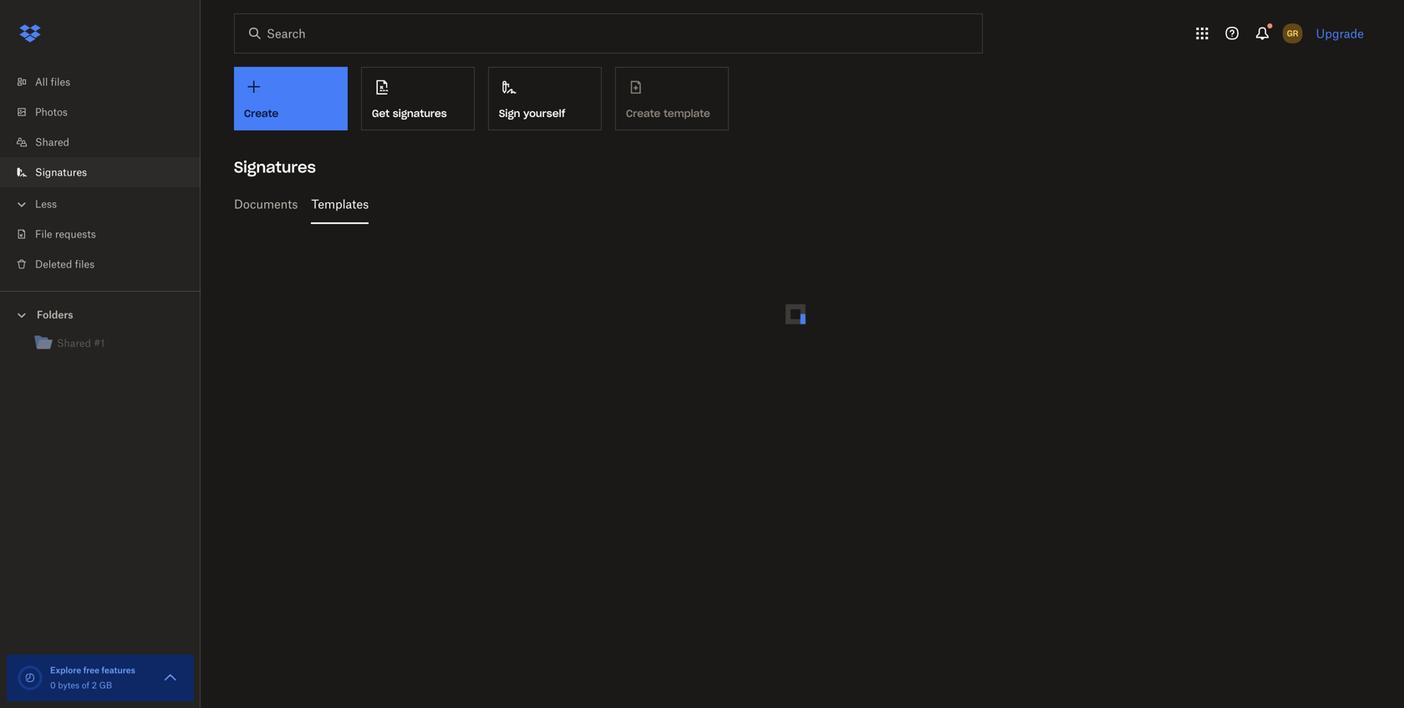 Task type: vqa. For each thing, say whether or not it's contained in the screenshot.
QUOTA USAGE ICON
no



Task type: locate. For each thing, give the bounding box(es) containing it.
features
[[102, 665, 135, 675]]

1 horizontal spatial files
[[75, 258, 95, 270]]

dropbox image
[[13, 17, 47, 50]]

get
[[372, 107, 390, 120]]

documents tab
[[234, 184, 298, 224]]

deleted files
[[35, 258, 95, 270]]

0 horizontal spatial signatures
[[35, 166, 87, 178]]

explore free features 0 bytes of 2 gb
[[50, 665, 135, 690]]

create button
[[234, 67, 348, 130]]

bytes
[[58, 680, 79, 690]]

files right all
[[51, 76, 70, 88]]

deleted
[[35, 258, 72, 270]]

upgrade link
[[1316, 26, 1364, 41]]

files
[[51, 76, 70, 88], [75, 258, 95, 270]]

list
[[0, 57, 201, 291]]

signatures
[[393, 107, 447, 120]]

list containing all files
[[0, 57, 201, 291]]

all
[[35, 76, 48, 88]]

deleted files link
[[13, 249, 201, 279]]

files inside deleted files link
[[75, 258, 95, 270]]

signatures link
[[13, 157, 201, 187]]

documents
[[234, 197, 298, 211]]

less image
[[13, 196, 30, 213]]

tab list containing documents
[[234, 184, 1357, 224]]

less
[[35, 198, 57, 210]]

tab list
[[234, 184, 1357, 224]]

signatures up documents tab
[[234, 158, 316, 177]]

shared
[[35, 136, 69, 148]]

sign yourself
[[499, 107, 565, 120]]

files for all files
[[51, 76, 70, 88]]

0 horizontal spatial files
[[51, 76, 70, 88]]

sign yourself button
[[488, 67, 602, 130]]

sign
[[499, 107, 520, 120]]

files right deleted
[[75, 258, 95, 270]]

1 vertical spatial files
[[75, 258, 95, 270]]

files inside all files link
[[51, 76, 70, 88]]

signatures down shared at left top
[[35, 166, 87, 178]]

upgrade
[[1316, 26, 1364, 41]]

photos
[[35, 106, 68, 118]]

signatures list item
[[0, 157, 201, 187]]

0 vertical spatial files
[[51, 76, 70, 88]]

signatures
[[234, 158, 316, 177], [35, 166, 87, 178]]



Task type: describe. For each thing, give the bounding box(es) containing it.
photos link
[[13, 97, 201, 127]]

folders button
[[0, 302, 201, 326]]

2
[[92, 680, 97, 690]]

templates tab
[[311, 184, 369, 224]]

get signatures
[[372, 107, 447, 120]]

file
[[35, 228, 52, 240]]

free
[[83, 665, 99, 675]]

gr button
[[1279, 20, 1306, 47]]

requests
[[55, 228, 96, 240]]

templates
[[311, 197, 369, 211]]

gb
[[99, 680, 112, 690]]

file requests link
[[13, 219, 201, 249]]

quota usage element
[[17, 665, 43, 691]]

files for deleted files
[[75, 258, 95, 270]]

file requests
[[35, 228, 96, 240]]

shared link
[[13, 127, 201, 157]]

yourself
[[523, 107, 565, 120]]

all files link
[[13, 67, 201, 97]]

1 horizontal spatial signatures
[[234, 158, 316, 177]]

of
[[82, 680, 89, 690]]

get signatures button
[[361, 67, 475, 130]]

signatures inside list item
[[35, 166, 87, 178]]

Search in folder "Dropbox" text field
[[267, 24, 948, 43]]

all files
[[35, 76, 70, 88]]

folders
[[37, 308, 73, 321]]

explore
[[50, 665, 81, 675]]

create
[[244, 107, 279, 120]]

0
[[50, 680, 56, 690]]

gr
[[1287, 28, 1299, 38]]



